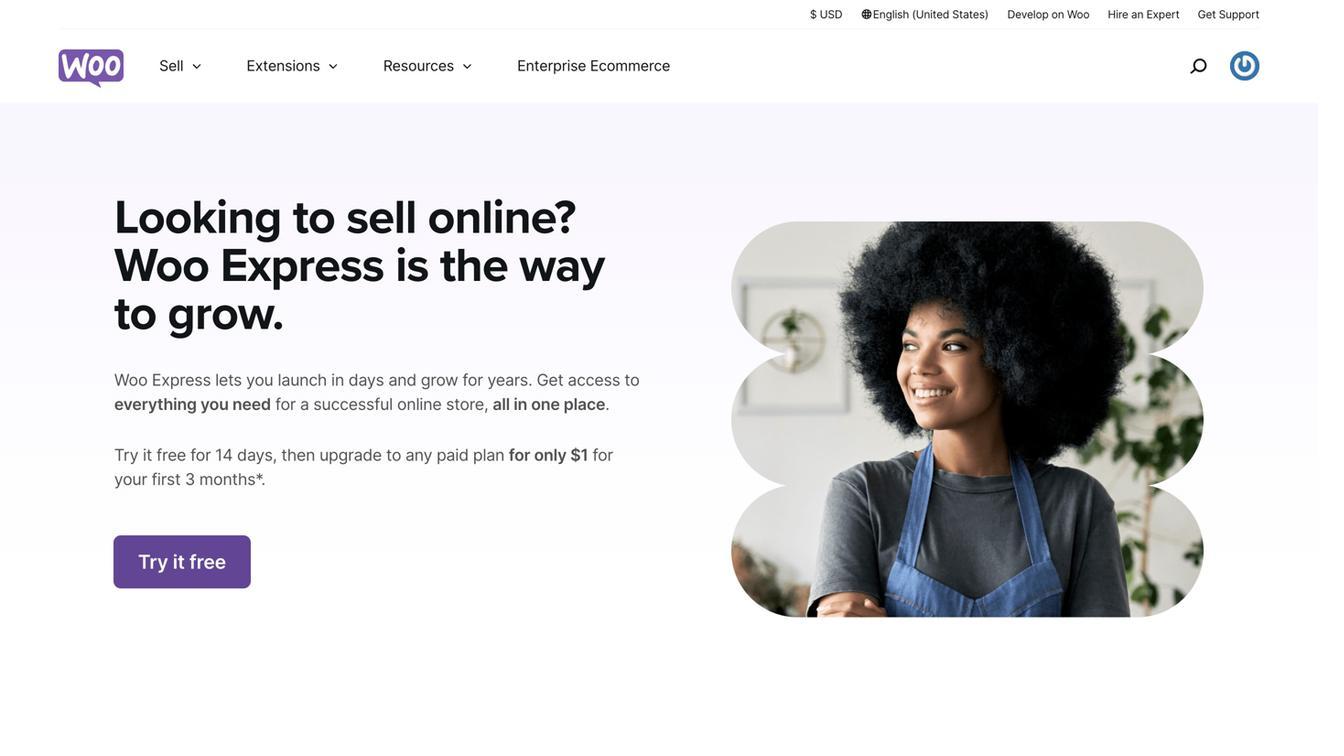 Task type: describe. For each thing, give the bounding box(es) containing it.
grow
[[421, 370, 458, 390]]

for left a
[[275, 395, 296, 414]]

enterprise ecommerce link
[[495, 29, 692, 103]]

sell
[[159, 57, 184, 75]]

extensions button
[[225, 29, 361, 103]]

need
[[232, 395, 271, 414]]

for inside for your first 3 months*.
[[593, 445, 613, 465]]

extensions
[[247, 57, 320, 75]]

try for try it free for 14 days, then upgrade to any paid plan for only $1
[[114, 445, 138, 465]]

for left 14
[[190, 445, 211, 465]]

try it free for 14 days, then upgrade to any paid plan for only $1
[[114, 445, 588, 465]]

only
[[534, 445, 567, 465]]

english
[[873, 8, 909, 21]]

0 vertical spatial in
[[331, 370, 344, 390]]

$1
[[571, 445, 588, 465]]

0 vertical spatial woo
[[1067, 8, 1090, 21]]

(united
[[912, 8, 950, 21]]

search image
[[1184, 51, 1213, 81]]

hire
[[1108, 8, 1129, 21]]

for your first 3 months*.
[[114, 445, 613, 489]]

hire an expert link
[[1108, 6, 1180, 22]]

0 vertical spatial you
[[246, 370, 273, 390]]

resources
[[383, 57, 454, 75]]

develop on woo
[[1008, 8, 1090, 21]]

first
[[152, 470, 181, 489]]

ecommerce
[[590, 57, 671, 75]]

try for try it free
[[138, 550, 168, 574]]

months*.
[[199, 470, 266, 489]]

sell
[[346, 189, 416, 247]]

one
[[531, 395, 560, 414]]

1 vertical spatial in
[[514, 395, 527, 414]]

enterprise ecommerce
[[517, 57, 671, 75]]

woo for woo express is the way to grow.
[[114, 237, 209, 295]]

english (united states)
[[873, 8, 989, 21]]

woo for woo express lets you launch in days and grow for years. get access to everything you need for a successful online store, all in one place .
[[114, 370, 148, 390]]

years.
[[488, 370, 533, 390]]

everything
[[114, 395, 197, 414]]

plan
[[473, 445, 505, 465]]

service navigation menu element
[[1151, 36, 1260, 96]]

resources button
[[361, 29, 495, 103]]

the
[[440, 237, 508, 295]]

open account menu image
[[1231, 51, 1260, 81]]

an
[[1132, 8, 1144, 21]]

get support
[[1198, 8, 1260, 21]]

1 horizontal spatial to
[[386, 445, 401, 465]]

$
[[810, 8, 817, 21]]

usd
[[820, 8, 843, 21]]

successful
[[314, 395, 393, 414]]

develop
[[1008, 8, 1049, 21]]

get inside woo express lets you launch in days and grow for years. get access to everything you need for a successful online store, all in one place .
[[537, 370, 564, 390]]

for up store,
[[463, 370, 483, 390]]

and
[[389, 370, 417, 390]]



Task type: locate. For each thing, give the bounding box(es) containing it.
0 horizontal spatial it
[[143, 445, 152, 465]]

0 horizontal spatial to
[[293, 189, 335, 247]]

express for lets
[[152, 370, 211, 390]]

1 horizontal spatial it
[[173, 550, 185, 574]]

to grow.
[[114, 285, 284, 343]]

1 vertical spatial woo
[[114, 237, 209, 295]]

woo express lets you launch in days and grow for years. get access to everything you need for a successful online store, all in one place .
[[114, 370, 640, 414]]

hire an expert
[[1108, 8, 1180, 21]]

get support link
[[1198, 6, 1260, 22]]

it for try it free for 14 days, then upgrade to any paid plan for only $1
[[143, 445, 152, 465]]

develop on woo link
[[1008, 6, 1090, 22]]

for left only
[[509, 445, 530, 465]]

.
[[605, 395, 610, 414]]

1 horizontal spatial free
[[189, 550, 226, 574]]

woo
[[1067, 8, 1090, 21], [114, 237, 209, 295], [114, 370, 148, 390]]

place
[[564, 395, 605, 414]]

express for is
[[220, 237, 384, 295]]

it up your
[[143, 445, 152, 465]]

you down lets
[[201, 395, 229, 414]]

online?
[[428, 189, 576, 247]]

you up need
[[246, 370, 273, 390]]

get
[[1198, 8, 1216, 21], [537, 370, 564, 390]]

is
[[395, 237, 429, 295]]

it down the first
[[173, 550, 185, 574]]

1 vertical spatial free
[[189, 550, 226, 574]]

enterprise
[[517, 57, 586, 75]]

2 vertical spatial to
[[386, 445, 401, 465]]

woo express is the way to grow.
[[114, 237, 604, 343]]

0 vertical spatial try
[[114, 445, 138, 465]]

get inside get support link
[[1198, 8, 1216, 21]]

1 vertical spatial get
[[537, 370, 564, 390]]

for right $1
[[593, 445, 613, 465]]

1 horizontal spatial get
[[1198, 8, 1216, 21]]

access
[[568, 370, 620, 390]]

paid
[[437, 445, 469, 465]]

english (united states) button
[[861, 6, 989, 22]]

0 horizontal spatial get
[[537, 370, 564, 390]]

to inside woo express lets you launch in days and grow for years. get access to everything you need for a successful online store, all in one place .
[[625, 370, 640, 390]]

express inside woo express is the way to grow.
[[220, 237, 384, 295]]

days
[[349, 370, 384, 390]]

sell button
[[137, 29, 225, 103]]

in left the 'days'
[[331, 370, 344, 390]]

0 horizontal spatial in
[[331, 370, 344, 390]]

0 horizontal spatial express
[[152, 370, 211, 390]]

try up your
[[114, 445, 138, 465]]

store,
[[446, 395, 489, 414]]

looking to sell online?
[[114, 189, 576, 247]]

to left any
[[386, 445, 401, 465]]

express
[[220, 237, 384, 295], [152, 370, 211, 390]]

try down the first
[[138, 550, 168, 574]]

$ usd button
[[810, 6, 843, 22]]

free for try it free
[[189, 550, 226, 574]]

0 horizontal spatial you
[[201, 395, 229, 414]]

free for try it free for 14 days, then upgrade to any paid plan for only $1
[[156, 445, 186, 465]]

try
[[114, 445, 138, 465], [138, 550, 168, 574]]

all
[[493, 395, 510, 414]]

2 horizontal spatial to
[[625, 370, 640, 390]]

1 horizontal spatial in
[[514, 395, 527, 414]]

it for try it free
[[173, 550, 185, 574]]

in
[[331, 370, 344, 390], [514, 395, 527, 414]]

try it free link
[[113, 536, 251, 589]]

any
[[406, 445, 432, 465]]

1 horizontal spatial you
[[246, 370, 273, 390]]

3
[[185, 470, 195, 489]]

free
[[156, 445, 186, 465], [189, 550, 226, 574]]

1 vertical spatial try
[[138, 550, 168, 574]]

you
[[246, 370, 273, 390], [201, 395, 229, 414]]

to left sell
[[293, 189, 335, 247]]

on
[[1052, 8, 1065, 21]]

launch
[[278, 370, 327, 390]]

1 vertical spatial it
[[173, 550, 185, 574]]

0 vertical spatial to
[[293, 189, 335, 247]]

for
[[463, 370, 483, 390], [275, 395, 296, 414], [190, 445, 211, 465], [509, 445, 530, 465], [593, 445, 613, 465]]

looking
[[114, 189, 282, 247]]

support
[[1219, 8, 1260, 21]]

get up one
[[537, 370, 564, 390]]

days,
[[237, 445, 277, 465]]

woo inside woo express lets you launch in days and grow for years. get access to everything you need for a successful online store, all in one place .
[[114, 370, 148, 390]]

1 vertical spatial express
[[152, 370, 211, 390]]

0 vertical spatial get
[[1198, 8, 1216, 21]]

your
[[114, 470, 147, 489]]

0 vertical spatial it
[[143, 445, 152, 465]]

then
[[281, 445, 315, 465]]

get left support
[[1198, 8, 1216, 21]]

online
[[397, 395, 442, 414]]

free down 3
[[189, 550, 226, 574]]

1 vertical spatial you
[[201, 395, 229, 414]]

way
[[519, 237, 604, 295]]

express inside woo express lets you launch in days and grow for years. get access to everything you need for a successful online store, all in one place .
[[152, 370, 211, 390]]

in right all
[[514, 395, 527, 414]]

1 horizontal spatial express
[[220, 237, 384, 295]]

to
[[293, 189, 335, 247], [625, 370, 640, 390], [386, 445, 401, 465]]

states)
[[953, 8, 989, 21]]

lets
[[215, 370, 242, 390]]

to right access
[[625, 370, 640, 390]]

2 vertical spatial woo
[[114, 370, 148, 390]]

0 vertical spatial free
[[156, 445, 186, 465]]

woo inside woo express is the way to grow.
[[114, 237, 209, 295]]

$ usd
[[810, 8, 843, 21]]

0 vertical spatial express
[[220, 237, 384, 295]]

try it free
[[138, 550, 226, 574]]

0 horizontal spatial free
[[156, 445, 186, 465]]

1 vertical spatial to
[[625, 370, 640, 390]]

free up the first
[[156, 445, 186, 465]]

it
[[143, 445, 152, 465], [173, 550, 185, 574]]

a
[[300, 395, 309, 414]]

expert
[[1147, 8, 1180, 21]]

upgrade
[[320, 445, 382, 465]]

14
[[215, 445, 233, 465]]



Task type: vqa. For each thing, say whether or not it's contained in the screenshot.
option
no



